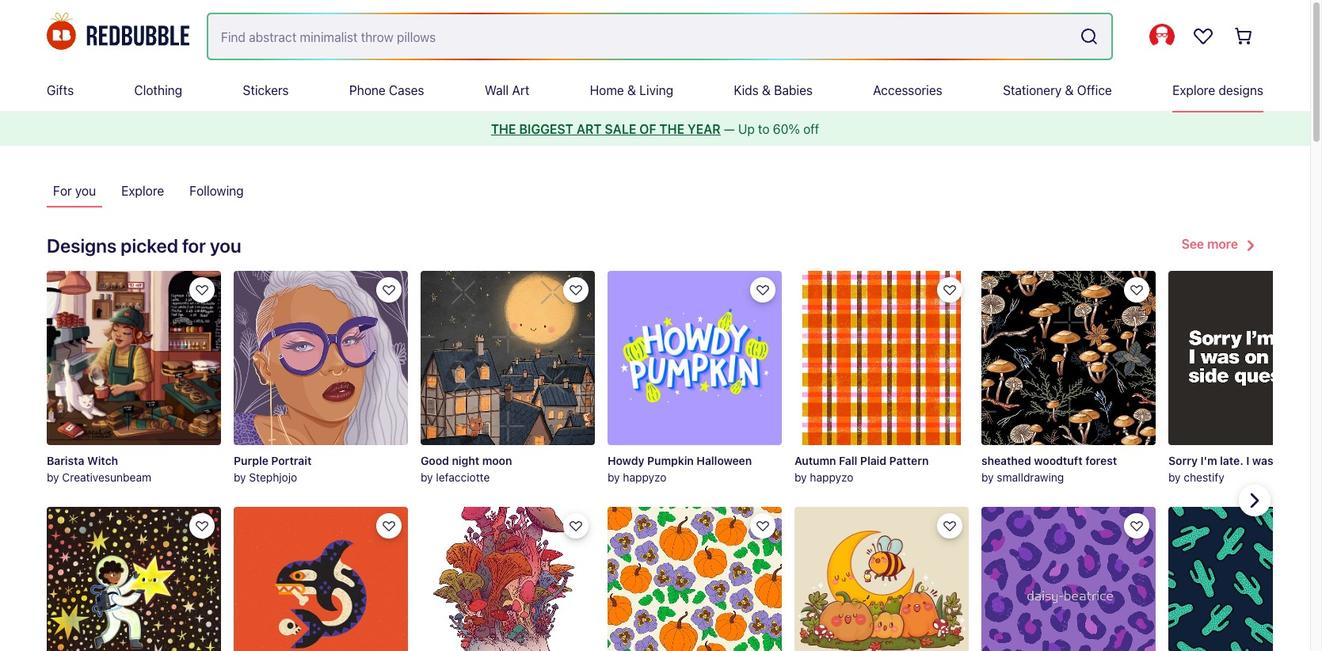 Task type: describe. For each thing, give the bounding box(es) containing it.
more
[[1208, 237, 1239, 251]]

i'm
[[1201, 454, 1218, 468]]

good night moon by lefacciotte
[[421, 454, 512, 484]]

by inside 'good night moon by lefacciotte'
[[421, 471, 433, 484]]

happyzo inside autumn fall plaid pattern by happyzo
[[810, 471, 854, 484]]

explore designs
[[1173, 83, 1264, 97]]

howdy pumpkin halloween by happyzo
[[608, 454, 752, 484]]

kids
[[734, 83, 759, 97]]

following
[[190, 184, 244, 198]]

by inside purple portrait by stephjojo
[[234, 471, 246, 484]]

0 vertical spatial you
[[75, 184, 96, 198]]

1 horizontal spatial you
[[210, 235, 242, 257]]

sorry i'm late. i was on a side by chestify
[[1169, 454, 1323, 484]]

see more
[[1182, 237, 1239, 251]]

good
[[421, 454, 449, 468]]

designs picked for you
[[47, 235, 242, 257]]

clothing link
[[134, 70, 182, 111]]

for
[[53, 184, 72, 198]]

phone
[[349, 83, 386, 97]]

night
[[452, 454, 480, 468]]

art
[[512, 83, 530, 97]]

witch
[[87, 454, 118, 468]]

wall
[[485, 83, 509, 97]]

explore designs link
[[1173, 70, 1264, 111]]

following link
[[183, 174, 250, 208]]

gifts link
[[47, 70, 74, 111]]

smalldrawing
[[997, 471, 1065, 484]]

barista witch by creativesunbeam
[[47, 454, 151, 484]]

happyzo inside howdy pumpkin halloween by happyzo
[[623, 471, 667, 484]]

for you
[[53, 184, 96, 198]]

stephjojo
[[249, 471, 297, 484]]

60%
[[773, 122, 800, 136]]

purple portrait by stephjojo
[[234, 454, 312, 484]]

sale
[[605, 122, 637, 136]]

by inside the barista witch by creativesunbeam
[[47, 471, 59, 484]]

lefacciotte
[[436, 471, 490, 484]]

by inside howdy pumpkin halloween by happyzo
[[608, 471, 620, 484]]

for
[[182, 235, 206, 257]]

a
[[1293, 454, 1299, 468]]

living
[[640, 83, 674, 97]]

purple
[[234, 454, 269, 468]]

by inside sorry i'm late. i was on a side by chestify
[[1169, 471, 1181, 484]]

home & living link
[[590, 70, 674, 111]]

explore for explore designs
[[1173, 83, 1216, 97]]

clothing
[[134, 83, 182, 97]]

office
[[1078, 83, 1113, 97]]

1 the from the left
[[491, 122, 516, 136]]

pumpkin
[[648, 454, 694, 468]]

forest
[[1086, 454, 1118, 468]]

of
[[640, 122, 657, 136]]

stationery & office link
[[1003, 70, 1113, 111]]

sorry
[[1169, 454, 1198, 468]]

on
[[1277, 454, 1290, 468]]

side
[[1302, 454, 1323, 468]]

designs
[[47, 235, 117, 257]]

by inside autumn fall plaid pattern by happyzo
[[795, 471, 807, 484]]

see more link
[[1182, 233, 1264, 258]]

fall
[[839, 454, 858, 468]]

& for living
[[628, 83, 636, 97]]

autumn fall plaid pattern by happyzo
[[795, 454, 929, 484]]

designs
[[1219, 83, 1264, 97]]

see
[[1182, 237, 1205, 251]]

explore for explore
[[121, 184, 164, 198]]

stationery
[[1003, 83, 1062, 97]]

chestify
[[1184, 471, 1225, 484]]



Task type: locate. For each thing, give the bounding box(es) containing it.
1 vertical spatial you
[[210, 235, 242, 257]]

i
[[1247, 454, 1250, 468]]

moon
[[482, 454, 512, 468]]

portrait
[[271, 454, 312, 468]]

& right 'kids' on the right of the page
[[762, 83, 771, 97]]

biggest
[[519, 122, 574, 136]]

happyzo
[[623, 471, 667, 484], [810, 471, 854, 484]]

you
[[75, 184, 96, 198], [210, 235, 242, 257]]

home & living
[[590, 83, 674, 97]]

3 by from the left
[[421, 471, 433, 484]]

None field
[[208, 14, 1112, 58]]

picked
[[121, 235, 178, 257]]

1 horizontal spatial explore
[[1173, 83, 1216, 97]]

year
[[688, 122, 721, 136]]

was
[[1253, 454, 1274, 468]]

by down the barista
[[47, 471, 59, 484]]

by
[[47, 471, 59, 484], [234, 471, 246, 484], [421, 471, 433, 484], [608, 471, 620, 484], [795, 471, 807, 484], [982, 471, 994, 484], [1169, 471, 1181, 484]]

stickers link
[[243, 70, 289, 111]]

menu bar containing gifts
[[47, 70, 1264, 111]]

the
[[491, 122, 516, 136], [660, 122, 685, 136]]

—
[[724, 122, 735, 136]]

& left living
[[628, 83, 636, 97]]

1 by from the left
[[47, 471, 59, 484]]

explore left designs
[[1173, 83, 1216, 97]]

&
[[628, 83, 636, 97], [762, 83, 771, 97], [1066, 83, 1074, 97]]

0 horizontal spatial the
[[491, 122, 516, 136]]

babies
[[775, 83, 813, 97]]

to
[[759, 122, 770, 136]]

0 horizontal spatial &
[[628, 83, 636, 97]]

0 horizontal spatial you
[[75, 184, 96, 198]]

plaid
[[861, 454, 887, 468]]

kids & babies
[[734, 83, 813, 97]]

0 horizontal spatial happyzo
[[623, 471, 667, 484]]

up
[[739, 122, 755, 136]]

Search term search field
[[208, 14, 1074, 58]]

1 horizontal spatial the
[[660, 122, 685, 136]]

phone cases link
[[349, 70, 425, 111]]

barista
[[47, 454, 84, 468]]

halloween
[[697, 454, 752, 468]]

1 & from the left
[[628, 83, 636, 97]]

2 & from the left
[[762, 83, 771, 97]]

1 horizontal spatial happyzo
[[810, 471, 854, 484]]

2 the from the left
[[660, 122, 685, 136]]

2 by from the left
[[234, 471, 246, 484]]

by down purple on the left bottom of page
[[234, 471, 246, 484]]

home
[[590, 83, 624, 97]]

explore link
[[115, 174, 171, 208]]

autumn
[[795, 454, 837, 468]]

kids & babies link
[[734, 70, 813, 111]]

late.
[[1221, 454, 1244, 468]]

howdy
[[608, 454, 645, 468]]

by down autumn
[[795, 471, 807, 484]]

wall art
[[485, 83, 530, 97]]

accessories link
[[874, 70, 943, 111]]

1 happyzo from the left
[[623, 471, 667, 484]]

0 horizontal spatial explore
[[121, 184, 164, 198]]

the biggest art sale of the year — up to 60% off
[[491, 122, 820, 136]]

by inside sheathed woodtuft forest by smalldrawing
[[982, 471, 994, 484]]

by down good
[[421, 471, 433, 484]]

7 by from the left
[[1169, 471, 1181, 484]]

the biggest art sale of the year link
[[491, 122, 721, 136]]

wall art link
[[485, 70, 530, 111]]

gifts
[[47, 83, 74, 97]]

& left the office
[[1066, 83, 1074, 97]]

2 horizontal spatial &
[[1066, 83, 1074, 97]]

art
[[577, 122, 602, 136]]

stickers
[[243, 83, 289, 97]]

by down sorry
[[1169, 471, 1181, 484]]

1 vertical spatial explore
[[121, 184, 164, 198]]

happyzo down autumn
[[810, 471, 854, 484]]

woodtuft
[[1035, 454, 1083, 468]]

& for babies
[[762, 83, 771, 97]]

cases
[[389, 83, 425, 97]]

the right of
[[660, 122, 685, 136]]

& for office
[[1066, 83, 1074, 97]]

happyzo down howdy
[[623, 471, 667, 484]]

sheathed
[[982, 454, 1032, 468]]

3 & from the left
[[1066, 83, 1074, 97]]

4 by from the left
[[608, 471, 620, 484]]

phone cases
[[349, 83, 425, 97]]

explore up designs picked for you
[[121, 184, 164, 198]]

menu bar
[[47, 70, 1264, 111]]

5 by from the left
[[795, 471, 807, 484]]

by down "sheathed"
[[982, 471, 994, 484]]

off
[[804, 122, 820, 136]]

accessories
[[874, 83, 943, 97]]

stationery & office
[[1003, 83, 1113, 97]]

the down wall art
[[491, 122, 516, 136]]

6 by from the left
[[982, 471, 994, 484]]

2 happyzo from the left
[[810, 471, 854, 484]]

0 vertical spatial explore
[[1173, 83, 1216, 97]]

explore
[[1173, 83, 1216, 97], [121, 184, 164, 198]]

pattern
[[890, 454, 929, 468]]

for you link
[[47, 174, 102, 208]]

creativesunbeam
[[62, 471, 151, 484]]

by down howdy
[[608, 471, 620, 484]]

1 horizontal spatial &
[[762, 83, 771, 97]]

sheathed woodtuft forest by smalldrawing
[[982, 454, 1118, 484]]



Task type: vqa. For each thing, say whether or not it's contained in the screenshot.


